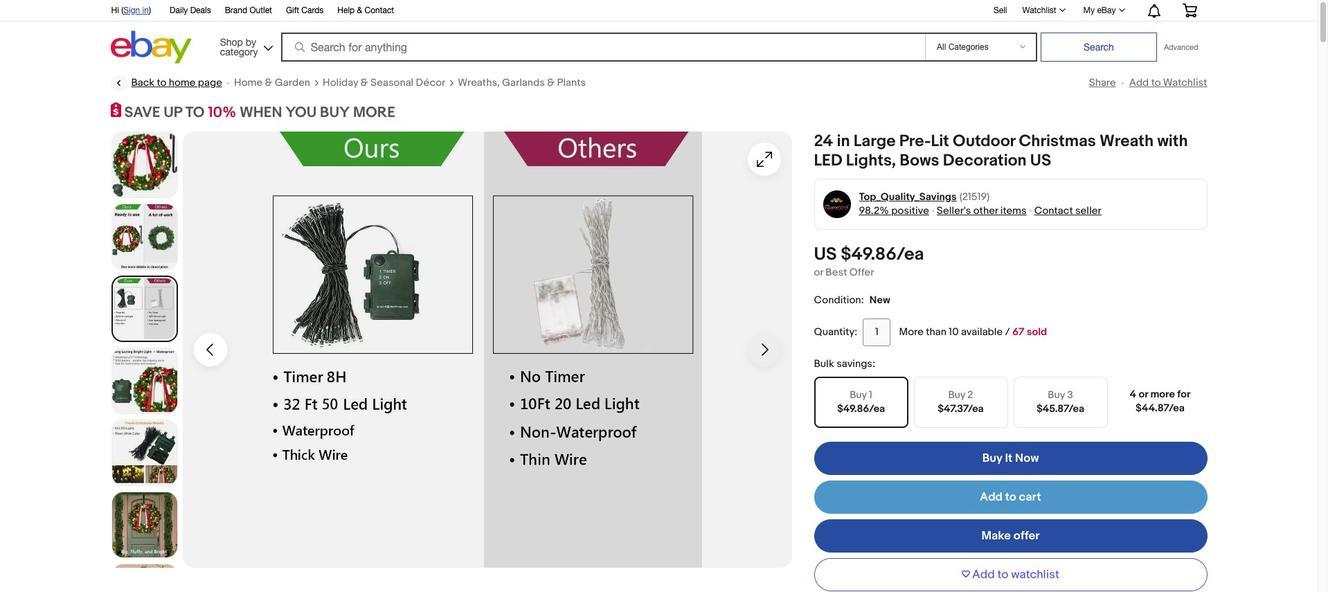 Task type: vqa. For each thing, say whether or not it's contained in the screenshot.
or within 4 OR MORE FOR $44.87/EA
yes



Task type: locate. For each thing, give the bounding box(es) containing it.
bows
[[900, 151, 940, 170]]

seller's
[[937, 204, 971, 217]]

gift cards
[[286, 6, 324, 15]]

& for garden
[[265, 76, 273, 89]]

sign
[[124, 6, 140, 15]]

more
[[1151, 388, 1176, 401]]

contact left 'seller'
[[1035, 204, 1073, 217]]

buy left 1 on the bottom
[[850, 388, 867, 401]]

buy left it
[[983, 451, 1003, 465]]

$49.86/ea up offer
[[841, 244, 924, 265]]

1 horizontal spatial watchlist
[[1164, 76, 1208, 89]]

shop
[[220, 36, 243, 47]]

0 vertical spatial watchlist
[[1023, 6, 1057, 15]]

to
[[157, 76, 167, 89], [1152, 76, 1161, 89], [1006, 490, 1017, 504], [998, 568, 1009, 582]]

than
[[926, 325, 947, 338]]

to
[[185, 104, 205, 122]]

1 vertical spatial or
[[1139, 388, 1149, 401]]

0 vertical spatial or
[[814, 266, 824, 279]]

buy inside 'buy 1 $49.86/ea'
[[850, 388, 867, 401]]

add right share
[[1130, 76, 1149, 89]]

outdoor
[[953, 131, 1016, 151]]

(
[[121, 6, 124, 15]]

buy it now link
[[814, 442, 1208, 475]]

add for add to cart
[[980, 490, 1003, 504]]

1 horizontal spatial us
[[1031, 151, 1052, 170]]

to for watchlist
[[1152, 76, 1161, 89]]

cart
[[1019, 490, 1042, 504]]

up
[[164, 104, 182, 122]]

to down advanced 'link'
[[1152, 76, 1161, 89]]

or
[[814, 266, 824, 279], [1139, 388, 1149, 401]]

1 vertical spatial watchlist
[[1164, 76, 1208, 89]]

sign in link
[[124, 6, 149, 15]]

buy inside "buy 3 $45.87/ea"
[[1048, 388, 1065, 401]]

in inside account navigation
[[142, 6, 149, 15]]

condition:
[[814, 293, 864, 307]]

4
[[1130, 388, 1137, 401]]

add inside button
[[973, 568, 995, 582]]

watchlist inside account navigation
[[1023, 6, 1057, 15]]

add left cart
[[980, 490, 1003, 504]]

1 vertical spatial contact
[[1035, 204, 1073, 217]]

now
[[1016, 451, 1039, 465]]

hi
[[111, 6, 119, 15]]

by
[[246, 36, 256, 47]]

or right 4
[[1139, 388, 1149, 401]]

0 vertical spatial add
[[1130, 76, 1149, 89]]

lit
[[931, 131, 950, 151]]

home
[[169, 76, 196, 89]]

buy for it
[[983, 451, 1003, 465]]

& right help
[[357, 6, 362, 15]]

buy left the 3
[[1048, 388, 1065, 401]]

more
[[899, 325, 924, 338]]

holiday & seasonal décor link
[[323, 76, 446, 90]]

buy inside buy 2 $47.37/ea
[[949, 388, 966, 401]]

wreaths,
[[458, 76, 500, 89]]

add down make
[[973, 568, 995, 582]]

& inside account navigation
[[357, 6, 362, 15]]

add
[[1130, 76, 1149, 89], [980, 490, 1003, 504], [973, 568, 995, 582]]

1 vertical spatial add
[[980, 490, 1003, 504]]

Search for anything text field
[[283, 34, 923, 60]]

large
[[854, 131, 896, 151]]

to right the back
[[157, 76, 167, 89]]

in right the 24
[[837, 131, 850, 151]]

0 horizontal spatial in
[[142, 6, 149, 15]]

seller's other items link
[[937, 204, 1027, 217]]

shop by category button
[[214, 31, 276, 61]]

make
[[982, 529, 1011, 543]]

plants
[[557, 76, 586, 89]]

my
[[1084, 6, 1095, 15]]

$49.86/ea down 1 on the bottom
[[837, 402, 885, 415]]

3
[[1068, 388, 1074, 401]]

in
[[142, 6, 149, 15], [837, 131, 850, 151]]

home & garden
[[234, 76, 310, 89]]

1 horizontal spatial or
[[1139, 388, 1149, 401]]

to left watchlist
[[998, 568, 1009, 582]]

1 vertical spatial us
[[814, 244, 837, 265]]

seasonal
[[371, 76, 414, 89]]

wreaths, garlands & plants
[[458, 76, 586, 89]]

98.2% positive
[[859, 204, 930, 217]]

1 horizontal spatial contact
[[1035, 204, 1073, 217]]

help
[[338, 6, 355, 15]]

98.2%
[[859, 204, 889, 217]]

ebay
[[1098, 6, 1116, 15]]

brand
[[225, 6, 247, 15]]

quantity:
[[814, 325, 858, 338]]

10
[[949, 325, 959, 338]]

back
[[131, 76, 155, 89]]

watchlist
[[1023, 6, 1057, 15], [1164, 76, 1208, 89]]

christmas
[[1019, 131, 1097, 151]]

condition: new
[[814, 293, 891, 307]]

& right home
[[265, 76, 273, 89]]

2 vertical spatial add
[[973, 568, 995, 582]]

in right sign
[[142, 6, 149, 15]]

to for home
[[157, 76, 167, 89]]

buy left 2
[[949, 388, 966, 401]]

1 vertical spatial in
[[837, 131, 850, 151]]

cards
[[302, 6, 324, 15]]

holiday
[[323, 76, 358, 89]]

to inside button
[[998, 568, 1009, 582]]

daily deals
[[170, 6, 211, 15]]

1 vertical spatial $49.86/ea
[[837, 402, 885, 415]]

brand outlet link
[[225, 3, 272, 19]]

buy for 2
[[949, 388, 966, 401]]

buy inside buy it now "link"
[[983, 451, 1003, 465]]

us right decoration
[[1031, 151, 1052, 170]]

None submit
[[1041, 33, 1158, 62]]

0 horizontal spatial contact
[[365, 6, 394, 15]]

when
[[240, 104, 282, 122]]

$44.87/ea
[[1136, 401, 1185, 415]]

back to home page
[[131, 76, 222, 89]]

add for add to watchlist
[[973, 568, 995, 582]]

daily deals link
[[170, 3, 211, 19]]

add to watchlist button
[[814, 558, 1208, 591]]

back to home page link
[[110, 75, 222, 91]]

or left best
[[814, 266, 824, 279]]

0 vertical spatial in
[[142, 6, 149, 15]]

save
[[124, 104, 160, 122]]

hi ( sign in )
[[111, 6, 151, 15]]

10%
[[208, 104, 236, 122]]

0 vertical spatial $49.86/ea
[[841, 244, 924, 265]]

$47.37/ea
[[938, 402, 984, 415]]

us up best
[[814, 244, 837, 265]]

0 vertical spatial us
[[1031, 151, 1052, 170]]

your shopping cart image
[[1182, 3, 1198, 17]]

1
[[869, 388, 873, 401]]

67
[[1013, 325, 1025, 338]]

2
[[968, 388, 974, 401]]

buy 3 $45.87/ea
[[1037, 388, 1085, 415]]

0 vertical spatial contact
[[365, 6, 394, 15]]

bulk savings:
[[814, 357, 876, 370]]

/
[[1005, 325, 1011, 338]]

0 horizontal spatial us
[[814, 244, 837, 265]]

& for contact
[[357, 6, 362, 15]]

shop by category
[[220, 36, 258, 57]]

0 horizontal spatial watchlist
[[1023, 6, 1057, 15]]

contact
[[365, 6, 394, 15], [1035, 204, 1073, 217]]

& for seasonal
[[361, 76, 368, 89]]

& right holiday
[[361, 76, 368, 89]]

contact right help
[[365, 6, 394, 15]]

add to watchlist link
[[1130, 76, 1208, 89]]

watchlist down 'advanced'
[[1164, 76, 1208, 89]]

to left cart
[[1006, 490, 1017, 504]]

watchlist right sell link
[[1023, 6, 1057, 15]]

1 horizontal spatial in
[[837, 131, 850, 151]]

0 horizontal spatial or
[[814, 266, 824, 279]]



Task type: describe. For each thing, give the bounding box(es) containing it.
share button
[[1090, 76, 1116, 89]]

in inside 24 in large pre-lit outdoor christmas wreath with led lights, bows decoration us
[[837, 131, 850, 151]]

watchlist link
[[1015, 2, 1072, 19]]

offer
[[1014, 529, 1040, 543]]

add to cart
[[980, 490, 1042, 504]]

sell
[[994, 5, 1008, 15]]

account navigation
[[104, 0, 1208, 21]]

help & contact link
[[338, 3, 394, 19]]

or inside us $49.86/ea or best offer
[[814, 266, 824, 279]]

contact seller
[[1035, 204, 1102, 217]]

& left the plants
[[547, 76, 555, 89]]

contact inside account navigation
[[365, 6, 394, 15]]

outlet
[[250, 6, 272, 15]]

page
[[198, 76, 222, 89]]

to for cart
[[1006, 490, 1017, 504]]

picture 1 of 7 image
[[112, 132, 177, 197]]

positive
[[892, 204, 930, 217]]

buy for 3
[[1048, 388, 1065, 401]]

holiday & seasonal décor
[[323, 76, 446, 89]]

pre-
[[900, 131, 931, 151]]

daily
[[170, 6, 188, 15]]

other
[[974, 204, 999, 217]]

decoration
[[943, 151, 1027, 170]]

4 or more for $44.87/ea
[[1130, 388, 1191, 415]]

more
[[353, 104, 396, 122]]

24 in large pre-lit outdoor christmas wreath with led lights, bows decoration us
[[814, 131, 1189, 170]]

with
[[1158, 131, 1189, 151]]

us inside us $49.86/ea or best offer
[[814, 244, 837, 265]]

seller's other items
[[937, 204, 1027, 217]]

make offer link
[[814, 519, 1208, 553]]

top_quality_savings (21519)
[[859, 190, 990, 203]]

brand outlet
[[225, 6, 272, 15]]

buy
[[320, 104, 350, 122]]

add to watchlist
[[973, 568, 1060, 582]]

add to watchlist
[[1130, 76, 1208, 89]]

)
[[149, 6, 151, 15]]

lights,
[[846, 151, 896, 170]]

top_quality_savings
[[859, 190, 957, 203]]

best
[[826, 266, 848, 279]]

gift cards link
[[286, 3, 324, 19]]

picture 5 of 7 image
[[112, 420, 177, 485]]

home
[[234, 76, 263, 89]]

or inside '4 or more for $44.87/ea'
[[1139, 388, 1149, 401]]

led
[[814, 151, 843, 170]]

(21519)
[[960, 190, 990, 203]]

available
[[961, 325, 1003, 338]]

sold
[[1027, 325, 1048, 338]]

advanced
[[1165, 43, 1199, 51]]

offer
[[850, 266, 875, 279]]

top_quality_savings link
[[859, 190, 957, 204]]

24 in large pre-lit outdoor christmas wreath with led lights, bows decoration us - picture 3 of 7 image
[[183, 131, 792, 568]]

new
[[870, 293, 891, 307]]

sell link
[[988, 5, 1014, 15]]

top_quality_savings image
[[823, 190, 851, 218]]

my ebay
[[1084, 6, 1116, 15]]

buy 1 $49.86/ea
[[837, 388, 885, 415]]

shop by category banner
[[104, 0, 1208, 67]]

save up to 10% when you buy more
[[124, 104, 396, 122]]

gift
[[286, 6, 299, 15]]

$45.87/ea
[[1037, 402, 1085, 415]]

to for watchlist
[[998, 568, 1009, 582]]

$49.86/ea inside us $49.86/ea or best offer
[[841, 244, 924, 265]]

Quantity: text field
[[863, 318, 891, 346]]

none submit inside shop by category banner
[[1041, 33, 1158, 62]]

share
[[1090, 76, 1116, 89]]

help & contact
[[338, 6, 394, 15]]

us $49.86/ea or best offer
[[814, 244, 924, 279]]

items
[[1001, 204, 1027, 217]]

picture 6 of 7 image
[[112, 492, 177, 557]]

buy for 1
[[850, 388, 867, 401]]

watchlist
[[1012, 568, 1060, 582]]

advanced link
[[1158, 33, 1206, 61]]

home & garden link
[[234, 76, 310, 90]]

for
[[1178, 388, 1191, 401]]

buy 2 $47.37/ea
[[938, 388, 984, 415]]

us inside 24 in large pre-lit outdoor christmas wreath with led lights, bows decoration us
[[1031, 151, 1052, 170]]

my ebay link
[[1076, 2, 1132, 19]]

you
[[286, 104, 317, 122]]

garden
[[275, 76, 310, 89]]

add for add to watchlist
[[1130, 76, 1149, 89]]

it
[[1005, 451, 1013, 465]]

98.2% positive link
[[859, 204, 930, 217]]

add to cart link
[[814, 480, 1208, 514]]

deals
[[190, 6, 211, 15]]

picture 2 of 7 image
[[112, 204, 177, 269]]

picture 3 of 7 image
[[113, 277, 176, 341]]

picture 4 of 7 image
[[112, 348, 177, 413]]



